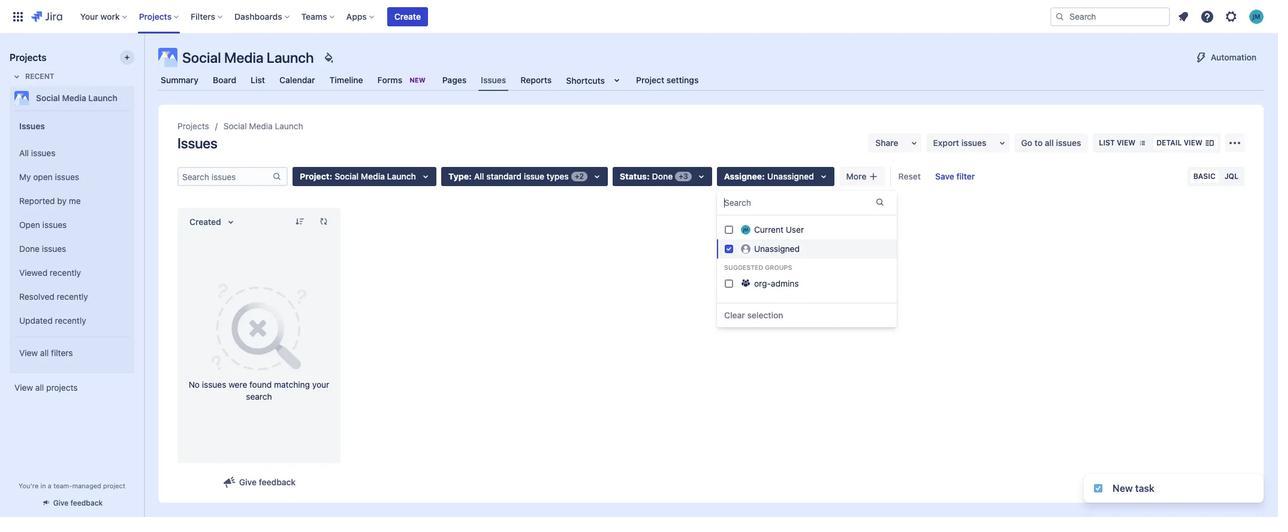 Task type: describe. For each thing, give the bounding box(es) containing it.
view for detail view
[[1184, 138, 1203, 147]]

0 vertical spatial all
[[1045, 138, 1054, 148]]

reset
[[898, 171, 921, 182]]

export issues
[[933, 138, 987, 148]]

suggested
[[724, 264, 763, 272]]

calendar
[[279, 75, 315, 85]]

help image
[[1200, 9, 1215, 24]]

list for list view
[[1099, 138, 1115, 147]]

open issues
[[19, 220, 67, 230]]

1 horizontal spatial all
[[474, 171, 484, 182]]

your
[[80, 11, 98, 21]]

project settings
[[636, 75, 699, 85]]

search
[[724, 198, 751, 208]]

your work
[[80, 11, 120, 21]]

new task
[[1113, 484, 1155, 495]]

all issues
[[19, 148, 55, 158]]

suggested groups
[[724, 264, 792, 272]]

create button
[[387, 7, 428, 26]]

2 horizontal spatial issues
[[481, 75, 506, 85]]

0 vertical spatial social media launch
[[182, 49, 314, 66]]

: for status
[[647, 171, 650, 182]]

issues for done issues
[[42, 244, 66, 254]]

open issues link
[[14, 213, 129, 237]]

detail view
[[1157, 138, 1203, 147]]

list link
[[248, 70, 267, 91]]

filters button
[[187, 7, 227, 26]]

clear
[[724, 310, 745, 321]]

issues inside go to all issues link
[[1056, 138, 1081, 148]]

new for new
[[410, 76, 426, 84]]

projects for projects link
[[177, 121, 209, 131]]

settings
[[667, 75, 699, 85]]

reset button
[[891, 167, 928, 186]]

org-
[[754, 279, 771, 289]]

dashboards button
[[231, 7, 294, 26]]

updated
[[19, 316, 53, 326]]

project for project : social media launch
[[300, 171, 329, 182]]

Search field
[[1050, 7, 1170, 26]]

resolved recently link
[[14, 285, 129, 309]]

your profile and settings image
[[1249, 9, 1264, 24]]

no issues were found matching your search
[[189, 380, 329, 402]]

view all filters link
[[14, 342, 129, 366]]

new task button
[[1084, 475, 1264, 504]]

viewed recently link
[[14, 261, 129, 285]]

task
[[1135, 484, 1155, 495]]

0 vertical spatial give feedback button
[[215, 474, 303, 493]]

more button
[[839, 167, 886, 186]]

projects link
[[177, 119, 209, 134]]

viewed recently
[[19, 268, 81, 278]]

teams
[[301, 11, 327, 21]]

open
[[33, 172, 53, 182]]

2 vertical spatial social media launch
[[223, 121, 303, 131]]

my
[[19, 172, 31, 182]]

standard
[[486, 171, 522, 182]]

go to all issues
[[1021, 138, 1081, 148]]

updated recently
[[19, 316, 86, 326]]

reports link
[[518, 70, 554, 91]]

open export issues dropdown image
[[995, 136, 1009, 150]]

apps
[[346, 11, 367, 21]]

pages
[[442, 75, 467, 85]]

go
[[1021, 138, 1032, 148]]

issues for all issues
[[31, 148, 55, 158]]

order by image
[[223, 215, 238, 230]]

types
[[547, 171, 569, 182]]

issues inside 'my open issues' link
[[55, 172, 79, 182]]

add to starred image
[[131, 91, 145, 106]]

calendar link
[[277, 70, 318, 91]]

recently for viewed recently
[[50, 268, 81, 278]]

view for view all filters
[[19, 348, 38, 358]]

search image
[[1055, 12, 1065, 21]]

project for project settings
[[636, 75, 664, 85]]

primary element
[[7, 0, 1050, 33]]

projects button
[[135, 7, 184, 26]]

automation button
[[1187, 48, 1264, 67]]

project : social media launch
[[300, 171, 416, 182]]

issues for projects link
[[177, 135, 217, 152]]

managed
[[72, 483, 101, 490]]

all for filters
[[40, 348, 49, 358]]

type
[[448, 171, 469, 182]]

done inside group
[[19, 244, 40, 254]]

groups
[[765, 264, 792, 272]]

list view
[[1099, 138, 1136, 147]]

board link
[[210, 70, 239, 91]]

sidebar navigation image
[[131, 48, 157, 72]]

pages link
[[440, 70, 469, 91]]

current
[[754, 225, 784, 235]]

0 horizontal spatial projects
[[10, 52, 47, 63]]

recently for resolved recently
[[57, 292, 88, 302]]

save
[[935, 171, 954, 182]]

group containing issues
[[14, 110, 129, 373]]

launch left type at left
[[387, 171, 416, 182]]

shortcuts button
[[564, 70, 627, 91]]

launch up calendar
[[267, 49, 314, 66]]

open share dialog image
[[907, 136, 921, 150]]

view all projects
[[14, 383, 78, 393]]

filter
[[957, 171, 975, 182]]

no
[[189, 380, 200, 390]]

recent
[[25, 72, 54, 81]]

apps button
[[343, 7, 379, 26]]

group containing all issues
[[14, 138, 129, 337]]

feedback for give feedback button to the top
[[259, 478, 296, 488]]

you're
[[19, 483, 39, 490]]

done issues link
[[14, 237, 129, 261]]

automation image
[[1194, 50, 1209, 65]]

my open issues link
[[14, 165, 129, 189]]

board
[[213, 75, 236, 85]]

search
[[246, 392, 272, 402]]

: for type
[[469, 171, 472, 182]]

task icon image
[[1094, 484, 1103, 494]]

save filter
[[935, 171, 975, 182]]

0 horizontal spatial give feedback button
[[34, 494, 110, 514]]

Search issues text field
[[179, 168, 272, 185]]

team-
[[53, 483, 72, 490]]



Task type: locate. For each thing, give the bounding box(es) containing it.
2 horizontal spatial projects
[[177, 121, 209, 131]]

projects down summary 'link'
[[177, 121, 209, 131]]

resolved recently
[[19, 292, 88, 302]]

notifications image
[[1176, 9, 1191, 24]]

addicon image
[[869, 172, 879, 182]]

created
[[189, 217, 221, 227]]

social
[[182, 49, 221, 66], [36, 93, 60, 103], [223, 121, 247, 131], [335, 171, 359, 182]]

projects inside dropdown button
[[139, 11, 172, 21]]

0 vertical spatial list
[[251, 75, 265, 85]]

all inside 'link'
[[40, 348, 49, 358]]

appswitcher icon image
[[11, 9, 25, 24]]

assignee : unassigned
[[724, 171, 814, 182]]

give for give feedback button to the top
[[239, 478, 257, 488]]

settings image
[[1224, 9, 1239, 24]]

recently for updated recently
[[55, 316, 86, 326]]

reported by me link
[[14, 189, 129, 213]]

issue
[[524, 171, 544, 182]]

launch down 'calendar' link
[[275, 121, 303, 131]]

summary link
[[158, 70, 201, 91]]

user
[[786, 225, 804, 235]]

issues inside "export issues" button
[[961, 138, 987, 148]]

jira image
[[31, 9, 62, 24], [31, 9, 62, 24]]

0 vertical spatial social media launch link
[[10, 86, 129, 110]]

unassigned up groups
[[754, 244, 800, 254]]

project left settings
[[636, 75, 664, 85]]

project
[[636, 75, 664, 85], [300, 171, 329, 182]]

issues right export
[[961, 138, 987, 148]]

social media launch up list 'link'
[[182, 49, 314, 66]]

clear selection
[[724, 310, 783, 321]]

status
[[620, 171, 647, 182]]

projects for projects dropdown button
[[139, 11, 172, 21]]

issues down all issues link
[[55, 172, 79, 182]]

issues up open
[[31, 148, 55, 158]]

clear selection button
[[717, 306, 791, 325]]

1 vertical spatial projects
[[10, 52, 47, 63]]

feedback
[[259, 478, 296, 488], [70, 499, 103, 508]]

updated recently link
[[14, 309, 129, 333]]

issues right 'pages'
[[481, 75, 506, 85]]

forms
[[377, 75, 402, 85]]

a
[[48, 483, 52, 490]]

issues right to
[[1056, 138, 1081, 148]]

all
[[1045, 138, 1054, 148], [40, 348, 49, 358], [35, 383, 44, 393]]

1 view from the left
[[1117, 138, 1136, 147]]

issues for open issues
[[42, 220, 67, 230]]

0 horizontal spatial list
[[251, 75, 265, 85]]

done
[[652, 171, 673, 182], [19, 244, 40, 254]]

issues inside all issues link
[[31, 148, 55, 158]]

issues right no
[[202, 380, 226, 390]]

issues up all issues
[[19, 121, 45, 131]]

1 vertical spatial new
[[1113, 484, 1133, 495]]

issues
[[481, 75, 506, 85], [19, 121, 45, 131], [177, 135, 217, 152]]

filters
[[51, 348, 73, 358]]

0 vertical spatial all
[[19, 148, 29, 158]]

issues for the top social media launch link
[[19, 121, 45, 131]]

give feedback button
[[215, 474, 303, 493], [34, 494, 110, 514]]

feedback for the leftmost give feedback button
[[70, 499, 103, 508]]

1 vertical spatial list
[[1099, 138, 1115, 147]]

1 horizontal spatial feedback
[[259, 478, 296, 488]]

recently down done issues link
[[50, 268, 81, 278]]

filters
[[191, 11, 215, 21]]

your work button
[[77, 7, 132, 26]]

timeline
[[330, 75, 363, 85]]

give
[[239, 478, 257, 488], [53, 499, 69, 508]]

list right go to all issues at the top of the page
[[1099, 138, 1115, 147]]

projects right work
[[139, 11, 172, 21]]

2 : from the left
[[469, 171, 472, 182]]

: for assignee
[[762, 171, 765, 182]]

reports
[[521, 75, 552, 85]]

1 horizontal spatial new
[[1113, 484, 1133, 495]]

list inside 'link'
[[251, 75, 265, 85]]

1 horizontal spatial project
[[636, 75, 664, 85]]

recently down viewed recently link
[[57, 292, 88, 302]]

view left detail
[[1117, 138, 1136, 147]]

me
[[69, 196, 81, 206]]

social media launch down the recent
[[36, 93, 117, 103]]

1 horizontal spatial social media launch link
[[223, 119, 303, 134]]

0 horizontal spatial give feedback
[[53, 499, 103, 508]]

project
[[103, 483, 125, 490]]

issues up viewed recently
[[42, 244, 66, 254]]

0 vertical spatial projects
[[139, 11, 172, 21]]

0 horizontal spatial view
[[1117, 138, 1136, 147]]

issues down reported by me
[[42, 220, 67, 230]]

2 view from the left
[[1184, 138, 1203, 147]]

project up refresh image
[[300, 171, 329, 182]]

1 horizontal spatial list
[[1099, 138, 1115, 147]]

0 vertical spatial done
[[652, 171, 673, 182]]

2 vertical spatial all
[[35, 383, 44, 393]]

0 vertical spatial recently
[[50, 268, 81, 278]]

view left projects
[[14, 383, 33, 393]]

project inside project settings link
[[636, 75, 664, 85]]

create project image
[[122, 53, 132, 62]]

open
[[19, 220, 40, 230]]

view all projects link
[[10, 378, 134, 399]]

give for the leftmost give feedback button
[[53, 499, 69, 508]]

new for new task
[[1113, 484, 1133, 495]]

were
[[229, 380, 247, 390]]

social media launch link down the recent
[[10, 86, 129, 110]]

0 horizontal spatial done
[[19, 244, 40, 254]]

0 vertical spatial give feedback
[[239, 478, 296, 488]]

2 vertical spatial issues
[[177, 135, 217, 152]]

+3
[[679, 172, 688, 181]]

0 vertical spatial unassigned
[[767, 171, 814, 182]]

1 horizontal spatial give feedback button
[[215, 474, 303, 493]]

1 horizontal spatial view
[[1184, 138, 1203, 147]]

0 horizontal spatial project
[[300, 171, 329, 182]]

admins
[[771, 279, 799, 289]]

new inside button
[[1113, 484, 1133, 495]]

set background color image
[[321, 50, 336, 65]]

detail
[[1157, 138, 1182, 147]]

1 vertical spatial done
[[19, 244, 40, 254]]

0 vertical spatial new
[[410, 76, 426, 84]]

projects
[[46, 383, 78, 393]]

shortcuts
[[566, 75, 605, 85]]

banner
[[0, 0, 1278, 34]]

share
[[875, 138, 898, 148]]

type : all standard issue types +2
[[448, 171, 584, 182]]

sort descending image
[[295, 217, 305, 227]]

view
[[1117, 138, 1136, 147], [1184, 138, 1203, 147]]

1 horizontal spatial projects
[[139, 11, 172, 21]]

social media launch link down list 'link'
[[223, 119, 303, 134]]

export issues button
[[926, 134, 1009, 153]]

all left projects
[[35, 383, 44, 393]]

2 vertical spatial recently
[[55, 316, 86, 326]]

list for list
[[251, 75, 265, 85]]

1 vertical spatial view
[[14, 383, 33, 393]]

2 group from the top
[[14, 138, 129, 337]]

0 horizontal spatial issues
[[19, 121, 45, 131]]

all issues link
[[14, 141, 129, 165]]

share button
[[868, 134, 921, 153]]

tab list
[[151, 70, 1271, 91]]

status : done +3
[[620, 171, 688, 182]]

created button
[[182, 213, 245, 232]]

jql
[[1225, 172, 1239, 181]]

issues inside open issues link
[[42, 220, 67, 230]]

4 : from the left
[[762, 171, 765, 182]]

issues
[[961, 138, 987, 148], [1056, 138, 1081, 148], [31, 148, 55, 158], [55, 172, 79, 182], [42, 220, 67, 230], [42, 244, 66, 254], [202, 380, 226, 390]]

group icon image
[[741, 279, 751, 288]]

1 group from the top
[[14, 110, 129, 373]]

done down open
[[19, 244, 40, 254]]

refresh image
[[319, 217, 329, 227]]

1 vertical spatial recently
[[57, 292, 88, 302]]

all
[[19, 148, 29, 158], [474, 171, 484, 182]]

3 : from the left
[[647, 171, 650, 182]]

banner containing your work
[[0, 0, 1278, 34]]

0 vertical spatial give
[[239, 478, 257, 488]]

view right detail
[[1184, 138, 1203, 147]]

: for project
[[329, 171, 332, 182]]

all for projects
[[35, 383, 44, 393]]

new left 'task'
[[1113, 484, 1133, 495]]

issues for no issues were found matching your search
[[202, 380, 226, 390]]

0 horizontal spatial new
[[410, 76, 426, 84]]

0 vertical spatial project
[[636, 75, 664, 85]]

0 horizontal spatial all
[[19, 148, 29, 158]]

recently down resolved recently link
[[55, 316, 86, 326]]

1 vertical spatial project
[[300, 171, 329, 182]]

all left filters
[[40, 348, 49, 358]]

issues inside done issues link
[[42, 244, 66, 254]]

your
[[312, 380, 329, 390]]

in
[[40, 483, 46, 490]]

go to all issues link
[[1014, 134, 1088, 153]]

1 vertical spatial social media launch
[[36, 93, 117, 103]]

tab list containing issues
[[151, 70, 1271, 91]]

0 vertical spatial issues
[[481, 75, 506, 85]]

1 : from the left
[[329, 171, 332, 182]]

view for view all projects
[[14, 383, 33, 393]]

2 vertical spatial projects
[[177, 121, 209, 131]]

0 horizontal spatial social media launch link
[[10, 86, 129, 110]]

1 vertical spatial all
[[474, 171, 484, 182]]

all up my
[[19, 148, 29, 158]]

1 horizontal spatial issues
[[177, 135, 217, 152]]

launch left add to starred icon
[[88, 93, 117, 103]]

import and bulk change issues image
[[1228, 136, 1242, 150]]

summary
[[161, 75, 198, 85]]

new right forms
[[410, 76, 426, 84]]

view
[[19, 348, 38, 358], [14, 383, 33, 393]]

view down the updated
[[19, 348, 38, 358]]

unassigned
[[767, 171, 814, 182], [754, 244, 800, 254]]

social media launch
[[182, 49, 314, 66], [36, 93, 117, 103], [223, 121, 303, 131]]

reported
[[19, 196, 55, 206]]

group
[[14, 110, 129, 373], [14, 138, 129, 337]]

done left +3
[[652, 171, 673, 182]]

view for list view
[[1117, 138, 1136, 147]]

org-admins
[[754, 279, 799, 289]]

export
[[933, 138, 959, 148]]

0 vertical spatial feedback
[[259, 478, 296, 488]]

my open issues
[[19, 172, 79, 182]]

1 vertical spatial issues
[[19, 121, 45, 131]]

issues inside group
[[19, 121, 45, 131]]

view inside 'link'
[[19, 348, 38, 358]]

0 vertical spatial view
[[19, 348, 38, 358]]

1 horizontal spatial give
[[239, 478, 257, 488]]

you're in a team-managed project
[[19, 483, 125, 490]]

all inside group
[[19, 148, 29, 158]]

1 vertical spatial give
[[53, 499, 69, 508]]

dashboards
[[234, 11, 282, 21]]

1 vertical spatial give feedback
[[53, 499, 103, 508]]

1 horizontal spatial done
[[652, 171, 673, 182]]

current user
[[754, 225, 804, 235]]

1 vertical spatial unassigned
[[754, 244, 800, 254]]

0 horizontal spatial give
[[53, 499, 69, 508]]

collapse recent projects image
[[10, 70, 24, 84]]

media
[[224, 49, 264, 66], [62, 93, 86, 103], [249, 121, 273, 131], [361, 171, 385, 182]]

1 vertical spatial all
[[40, 348, 49, 358]]

new inside tab list
[[410, 76, 426, 84]]

automation
[[1211, 52, 1257, 62]]

0 horizontal spatial feedback
[[70, 499, 103, 508]]

unassigned right assignee
[[767, 171, 814, 182]]

social media launch down list 'link'
[[223, 121, 303, 131]]

1 vertical spatial give feedback button
[[34, 494, 110, 514]]

1 horizontal spatial give feedback
[[239, 478, 296, 488]]

1 vertical spatial social media launch link
[[223, 119, 303, 134]]

projects up the recent
[[10, 52, 47, 63]]

done issues
[[19, 244, 66, 254]]

issues inside the no issues were found matching your search
[[202, 380, 226, 390]]

all right to
[[1045, 138, 1054, 148]]

issues for export issues
[[961, 138, 987, 148]]

to
[[1035, 138, 1043, 148]]

save filter button
[[928, 167, 982, 186]]

all right type at left
[[474, 171, 484, 182]]

timeline link
[[327, 70, 365, 91]]

list right board
[[251, 75, 265, 85]]

1 vertical spatial feedback
[[70, 499, 103, 508]]

resolved
[[19, 292, 54, 302]]

more
[[846, 171, 867, 182]]

issues down projects link
[[177, 135, 217, 152]]

project settings link
[[634, 70, 701, 91]]



Task type: vqa. For each thing, say whether or not it's contained in the screenshot.
updated
yes



